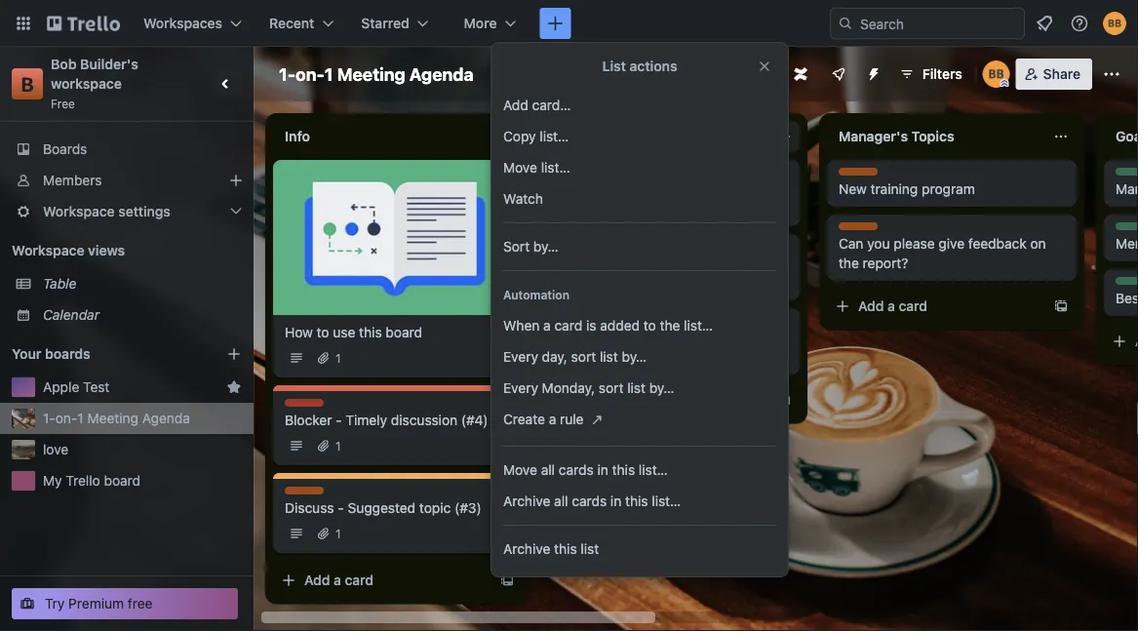 Task type: vqa. For each thing, say whether or not it's contained in the screenshot.
DATE to the top
no



Task type: locate. For each thing, give the bounding box(es) containing it.
info
[[285, 128, 310, 144]]

topics
[[912, 128, 955, 144]]

card…
[[532, 97, 571, 113]]

every down when
[[503, 349, 539, 365]]

blocker the team is stuck on x, how can we move forward?
[[562, 169, 787, 217]]

love link
[[43, 440, 242, 460]]

1 vertical spatial add a card
[[582, 392, 651, 408]]

0 vertical spatial cards
[[559, 462, 594, 478]]

rule
[[560, 411, 584, 427]]

color: orange, title: "discuss" element for think
[[562, 316, 606, 331]]

i've drafted my goals for the next few months. any feedback? link
[[562, 254, 788, 293]]

this member is an admin of this board. image
[[1001, 79, 1010, 88]]

add a card button down tooling on the bottom right
[[550, 384, 769, 416]]

color: green, title: "goal" element for man
[[1116, 168, 1139, 182]]

1 vertical spatial color: red, title: "blocker" element
[[285, 399, 327, 414]]

blocker blocker - timely discussion (#4)
[[285, 400, 488, 428]]

Board name text field
[[269, 59, 484, 90]]

can up some
[[625, 329, 648, 345]]

create a rule link
[[492, 404, 788, 438]]

move down copy
[[503, 160, 538, 176]]

goa up goa man
[[1116, 128, 1139, 144]]

move list… link
[[492, 152, 788, 183]]

0 vertical spatial -
[[336, 412, 342, 428]]

0 vertical spatial agenda
[[410, 63, 474, 84]]

discuss inside discuss can you please give feedback on the report?
[[839, 223, 883, 237]]

on inside discuss can you please give feedback on the report?
[[1031, 236, 1047, 252]]

when
[[503, 318, 540, 334]]

1 horizontal spatial meeting
[[337, 63, 406, 84]]

1 horizontal spatial add a card
[[582, 392, 651, 408]]

few
[[562, 275, 585, 291]]

1 vertical spatial sort
[[599, 380, 624, 396]]

this up archive all cards in this list… link
[[612, 462, 635, 478]]

all
[[541, 462, 555, 478], [554, 493, 568, 509]]

goa down men link
[[1116, 278, 1139, 292]]

1 horizontal spatial add a card button
[[550, 384, 769, 416]]

workspace up table
[[12, 242, 84, 259]]

we right how
[[769, 181, 787, 197]]

color: red, title: "blocker" element left timely on the bottom
[[285, 399, 327, 414]]

color: orange, title: "discuss" element down new
[[839, 222, 883, 237]]

2 horizontal spatial the
[[839, 255, 859, 271]]

i've
[[562, 255, 584, 271]]

by… for day,
[[622, 349, 647, 365]]

1 color: green, title: "goal" element from the top
[[1116, 168, 1139, 182]]

a down some
[[611, 392, 618, 408]]

automation image
[[858, 59, 886, 86]]

star or unstar board image
[[495, 66, 511, 82]]

on- down apple
[[55, 410, 77, 426]]

share
[[1044, 66, 1081, 82]]

new
[[839, 181, 867, 197]]

board right 'use'
[[386, 324, 422, 341]]

1 vertical spatial by…
[[622, 349, 647, 365]]

1 every from the top
[[503, 349, 539, 365]]

0 vertical spatial 1-on-1 meeting agenda
[[279, 63, 474, 84]]

is inside blocker the team is stuck on x, how can we move forward?
[[625, 181, 635, 197]]

0 vertical spatial list
[[600, 349, 618, 365]]

0 vertical spatial by…
[[534, 239, 559, 255]]

agenda up love link
[[142, 410, 190, 426]]

i
[[562, 329, 566, 345]]

goa down the goa text field
[[1116, 169, 1139, 182]]

0 vertical spatial meeting
[[337, 63, 406, 84]]

tooling
[[637, 349, 681, 365]]

0 horizontal spatial sort
[[571, 349, 596, 365]]

discuss for new
[[839, 169, 883, 182]]

- left the suggested
[[338, 500, 344, 516]]

add a card down some
[[582, 392, 651, 408]]

workspace inside workspace settings "popup button"
[[43, 203, 115, 220]]

forward?
[[600, 201, 655, 217]]

1 horizontal spatial can
[[743, 181, 765, 197]]

2 archive from the top
[[503, 541, 551, 557]]

1 horizontal spatial bob builder (bobbuilder40) image
[[1104, 12, 1127, 35]]

discuss for can
[[839, 223, 883, 237]]

3 goa from the top
[[1116, 223, 1139, 237]]

1 down apple test
[[77, 410, 84, 426]]

0 horizontal spatial 1-on-1 meeting agenda
[[43, 410, 190, 426]]

apple test
[[43, 379, 110, 395]]

cards for archive
[[572, 493, 607, 509]]

1 vertical spatial is
[[586, 318, 597, 334]]

0 vertical spatial on-
[[296, 63, 325, 84]]

2 vertical spatial add a card button
[[273, 565, 492, 596]]

list… up changes.
[[684, 318, 713, 334]]

by… down tooling on the bottom right
[[650, 380, 675, 396]]

0 vertical spatial on
[[677, 181, 693, 197]]

primary element
[[0, 0, 1139, 47]]

archive for archive all cards in this list…
[[503, 493, 551, 509]]

to right the added
[[644, 318, 656, 334]]

card for can you please give feedback on the report? add a card button
[[899, 298, 928, 314]]

card down report? on the top right of page
[[899, 298, 928, 314]]

color: orange, title: "discuss" element up make
[[562, 316, 606, 331]]

Goa text field
[[1105, 121, 1139, 152]]

cards
[[559, 462, 594, 478], [572, 493, 607, 509]]

1 vertical spatial on-
[[55, 410, 77, 426]]

in for archive all cards in this list…
[[611, 493, 622, 509]]

list right make
[[600, 349, 618, 365]]

Manager's Topics text field
[[827, 121, 1042, 152]]

when a card is added to the list…
[[503, 318, 713, 334]]

1 horizontal spatial color: red, title: "blocker" element
[[562, 168, 605, 182]]

every monday, sort list by…
[[503, 380, 675, 396]]

0 horizontal spatial create from template… image
[[777, 392, 792, 408]]

is up forward?
[[625, 181, 635, 197]]

1 archive from the top
[[503, 493, 551, 509]]

1-on-1 meeting agenda down starred
[[279, 63, 474, 84]]

color: green, title: "goal" element down man link
[[1116, 222, 1139, 237]]

bob builder (bobbuilder40) image right open information menu image
[[1104, 12, 1127, 35]]

list… down card…
[[540, 128, 569, 144]]

0 vertical spatial in
[[598, 462, 609, 478]]

every up the create
[[503, 380, 539, 396]]

0 horizontal spatial 1-
[[43, 410, 55, 426]]

confluence icon image
[[794, 67, 808, 81]]

1 down recent popup button
[[325, 63, 333, 84]]

sort for day,
[[571, 349, 596, 365]]

1 horizontal spatial the
[[719, 255, 739, 271]]

0 horizontal spatial to
[[317, 324, 329, 341]]

list
[[603, 58, 626, 74]]

create from template… image for can you please give feedback on the report?
[[1054, 299, 1069, 314]]

starred icon image
[[226, 380, 242, 395]]

views
[[88, 242, 125, 259]]

meeting down starred
[[337, 63, 406, 84]]

0 horizontal spatial add a card
[[304, 572, 374, 588]]

this down archive all cards in this list…
[[554, 541, 577, 557]]

list down archive all cards in this list…
[[581, 541, 599, 557]]

make
[[562, 349, 596, 365]]

the right for
[[719, 255, 739, 271]]

0 vertical spatial can
[[743, 181, 765, 197]]

goa bes
[[1116, 278, 1139, 306]]

1-on-1 meeting agenda
[[279, 63, 474, 84], [43, 410, 190, 426]]

2 vertical spatial by…
[[650, 380, 675, 396]]

0 vertical spatial color: red, title: "blocker" element
[[562, 168, 605, 182]]

bob builder's workspace free
[[51, 56, 142, 110]]

0 vertical spatial add a card button
[[827, 291, 1046, 322]]

the inside discuss can you please give feedback on the report?
[[839, 255, 859, 271]]

1 vertical spatial all
[[554, 493, 568, 509]]

1- up the love
[[43, 410, 55, 426]]

4 goa from the top
[[1116, 278, 1139, 292]]

0 vertical spatial is
[[625, 181, 635, 197]]

move down the create
[[503, 462, 538, 478]]

1 vertical spatial board
[[104, 473, 141, 489]]

all down create a rule
[[541, 462, 555, 478]]

workspace for workspace settings
[[43, 203, 115, 220]]

1 down discuss discuss - suggested topic (#3)
[[336, 527, 341, 541]]

agenda left star or unstar board image
[[410, 63, 474, 84]]

a left i
[[544, 318, 551, 334]]

bob builder (bobbuilder40) image right filters
[[983, 60, 1011, 88]]

0 vertical spatial move
[[503, 160, 538, 176]]

manager's topics
[[839, 128, 955, 144]]

any
[[643, 275, 667, 291]]

1 horizontal spatial by…
[[622, 349, 647, 365]]

color: orange, title: "discuss" element
[[839, 168, 883, 182], [839, 222, 883, 237], [562, 316, 606, 331], [285, 487, 329, 502]]

0 horizontal spatial can
[[625, 329, 648, 345]]

bob builder (bobbuilder40) image
[[1104, 12, 1127, 35], [983, 60, 1011, 88]]

1- down the recent
[[279, 63, 296, 84]]

create board or workspace image
[[546, 14, 565, 33]]

on- inside text field
[[296, 63, 325, 84]]

your
[[12, 346, 41, 362]]

color: green, title: "goal" element down men link
[[1116, 277, 1139, 292]]

use
[[333, 324, 356, 341]]

on inside blocker the team is stuck on x, how can we move forward?
[[677, 181, 693, 197]]

builder's
[[80, 56, 138, 72]]

2 goa from the top
[[1116, 169, 1139, 182]]

a
[[888, 298, 896, 314], [544, 318, 551, 334], [611, 392, 618, 408], [549, 411, 556, 427], [334, 572, 341, 588]]

card down the suggested
[[345, 572, 374, 588]]

1 vertical spatial workspace
[[12, 242, 84, 259]]

list…
[[540, 128, 569, 144], [541, 160, 570, 176], [684, 318, 713, 334], [639, 462, 668, 478], [652, 493, 681, 509]]

color: green, title: "goal" element down the goa text field
[[1116, 168, 1139, 182]]

trello
[[66, 473, 100, 489]]

color: orange, title: "discuss" element down manager's
[[839, 168, 883, 182]]

1 vertical spatial can
[[625, 329, 648, 345]]

discuss inside discuss i think we can improve velocity if we make some tooling changes.
[[562, 317, 606, 331]]

1 vertical spatial add a card button
[[550, 384, 769, 416]]

add
[[503, 97, 529, 113], [859, 298, 884, 314], [582, 392, 607, 408], [304, 572, 330, 588]]

1 move from the top
[[503, 160, 538, 176]]

1 vertical spatial in
[[611, 493, 622, 509]]

2 horizontal spatial add a card
[[859, 298, 928, 314]]

archive up create from template… image
[[503, 541, 551, 557]]

2 vertical spatial color: green, title: "goal" element
[[1116, 277, 1139, 292]]

1 goa from the top
[[1116, 128, 1139, 144]]

0 horizontal spatial color: red, title: "blocker" element
[[285, 399, 327, 414]]

1 horizontal spatial on-
[[296, 63, 325, 84]]

0 horizontal spatial on
[[677, 181, 693, 197]]

give
[[939, 236, 965, 252]]

add for create from template… icon associated with can you please give feedback on the report?
[[859, 298, 884, 314]]

is inside 'when a card is added to the list…' link
[[586, 318, 597, 334]]

2 move from the top
[[503, 462, 538, 478]]

workspaces button
[[132, 8, 254, 39]]

the up tooling on the bottom right
[[660, 318, 680, 334]]

list
[[600, 349, 618, 365], [628, 380, 646, 396], [581, 541, 599, 557]]

every for every monday, sort list by…
[[503, 380, 539, 396]]

list… down move all cards in this list… link
[[652, 493, 681, 509]]

add a card button down the suggested
[[273, 565, 492, 596]]

by… right sort at left
[[534, 239, 559, 255]]

2 horizontal spatial add a card button
[[827, 291, 1046, 322]]

archive up archive this list
[[503, 493, 551, 509]]

color: green, title: "goal" element for men
[[1116, 222, 1139, 237]]

1 horizontal spatial on
[[1031, 236, 1047, 252]]

0 horizontal spatial is
[[586, 318, 597, 334]]

goa
[[1116, 128, 1139, 144], [1116, 169, 1139, 182], [1116, 223, 1139, 237], [1116, 278, 1139, 292]]

0 vertical spatial create from template… image
[[1054, 299, 1069, 314]]

sort
[[503, 239, 530, 255]]

blocker inside blocker the team is stuck on x, how can we move forward?
[[562, 169, 605, 182]]

list down every day, sort list by… link
[[628, 380, 646, 396]]

- inside blocker blocker - timely discussion (#4)
[[336, 412, 342, 428]]

0 horizontal spatial bob builder (bobbuilder40) image
[[983, 60, 1011, 88]]

is left the added
[[586, 318, 597, 334]]

goa for goa
[[1116, 128, 1139, 144]]

discuss
[[839, 169, 883, 182], [839, 223, 883, 237], [562, 317, 606, 331], [285, 488, 329, 502], [285, 500, 334, 516]]

archive for archive this list
[[503, 541, 551, 557]]

1 horizontal spatial sort
[[599, 380, 624, 396]]

2 color: green, title: "goal" element from the top
[[1116, 222, 1139, 237]]

color: orange, title: "discuss" element left the suggested
[[285, 487, 329, 502]]

1 horizontal spatial board
[[386, 324, 422, 341]]

1
[[325, 63, 333, 84], [336, 351, 341, 365], [77, 410, 84, 426], [336, 439, 341, 453], [336, 527, 341, 541]]

move for move list…
[[503, 160, 538, 176]]

on right feedback
[[1031, 236, 1047, 252]]

1 horizontal spatial in
[[611, 493, 622, 509]]

goals
[[660, 255, 694, 271]]

settings
[[118, 203, 171, 220]]

0 vertical spatial archive
[[503, 493, 551, 509]]

workspace
[[43, 203, 115, 220], [12, 242, 84, 259]]

0 vertical spatial color: green, title: "goal" element
[[1116, 168, 1139, 182]]

is for added
[[586, 318, 597, 334]]

can
[[743, 181, 765, 197], [625, 329, 648, 345]]

bob
[[51, 56, 77, 72]]

your boards
[[12, 346, 90, 362]]

sort down think
[[571, 349, 596, 365]]

calendar power-up image
[[754, 65, 770, 81]]

this right 'use'
[[359, 324, 382, 341]]

add a card down the suggested
[[304, 572, 374, 588]]

0 horizontal spatial agenda
[[142, 410, 190, 426]]

your boards with 4 items element
[[12, 342, 197, 366]]

recent button
[[258, 8, 346, 39]]

meeting down test on the left
[[87, 410, 138, 426]]

1 vertical spatial on
[[1031, 236, 1047, 252]]

- left timely on the bottom
[[336, 412, 342, 428]]

all down move all cards in this list…
[[554, 493, 568, 509]]

the down can
[[839, 255, 859, 271]]

my
[[638, 255, 656, 271]]

1 horizontal spatial 1-
[[279, 63, 296, 84]]

0 horizontal spatial in
[[598, 462, 609, 478]]

2 horizontal spatial by…
[[650, 380, 675, 396]]

back to home image
[[47, 8, 120, 39]]

on left x,
[[677, 181, 693, 197]]

0 vertical spatial add a card
[[859, 298, 928, 314]]

cards for move
[[559, 462, 594, 478]]

agenda inside text field
[[410, 63, 474, 84]]

goa men
[[1116, 223, 1139, 252]]

- for blocker
[[336, 412, 342, 428]]

monday,
[[542, 380, 595, 396]]

3 color: green, title: "goal" element from the top
[[1116, 277, 1139, 292]]

every for every day, sort list by…
[[503, 349, 539, 365]]

1 inside 1-on-1 meeting agenda link
[[77, 410, 84, 426]]

add a card down report? on the top right of page
[[859, 298, 928, 314]]

0 vertical spatial all
[[541, 462, 555, 478]]

card down every day, sort list by… link
[[622, 392, 651, 408]]

goa man
[[1116, 169, 1139, 197]]

1 vertical spatial every
[[503, 380, 539, 396]]

1 vertical spatial cards
[[572, 493, 607, 509]]

2 every from the top
[[503, 380, 539, 396]]

- inside discuss discuss - suggested topic (#3)
[[338, 500, 344, 516]]

by… down 'when a card is added to the list…' link
[[622, 349, 647, 365]]

1 vertical spatial -
[[338, 500, 344, 516]]

list… up the
[[541, 160, 570, 176]]

i think we can improve velocity if we make some tooling changes. link
[[562, 328, 788, 367]]

1 horizontal spatial agenda
[[410, 63, 474, 84]]

1 vertical spatial archive
[[503, 541, 551, 557]]

discuss inside discuss new training program
[[839, 169, 883, 182]]

sort
[[571, 349, 596, 365], [599, 380, 624, 396]]

training
[[871, 181, 918, 197]]

1 vertical spatial move
[[503, 462, 538, 478]]

a left rule
[[549, 411, 556, 427]]

1 vertical spatial list
[[628, 380, 646, 396]]

cards down move all cards in this list…
[[572, 493, 607, 509]]

goa down man link
[[1116, 223, 1139, 237]]

this
[[359, 324, 382, 341], [612, 462, 635, 478], [625, 493, 648, 509], [554, 541, 577, 557]]

a down discuss discuss - suggested topic (#3)
[[334, 572, 341, 588]]

1 horizontal spatial create from template… image
[[1054, 299, 1069, 314]]

try premium free button
[[12, 588, 238, 620]]

on- down recent popup button
[[296, 63, 325, 84]]

can right how
[[743, 181, 765, 197]]

0 horizontal spatial meeting
[[87, 410, 138, 426]]

0 horizontal spatial add a card button
[[273, 565, 492, 596]]

manager's
[[839, 128, 908, 144]]

color: green, title: "goal" element
[[1116, 168, 1139, 182], [1116, 222, 1139, 237], [1116, 277, 1139, 292]]

timely
[[346, 412, 387, 428]]

1 vertical spatial color: green, title: "goal" element
[[1116, 222, 1139, 237]]

by… for monday,
[[650, 380, 675, 396]]

watch link
[[492, 183, 788, 215]]

0 vertical spatial every
[[503, 349, 539, 365]]

sort for monday,
[[599, 380, 624, 396]]

in down move all cards in this list… link
[[611, 493, 622, 509]]

added
[[600, 318, 640, 334]]

in up archive all cards in this list…
[[598, 462, 609, 478]]

a inside create a rule link
[[549, 411, 556, 427]]

color: red, title: "blocker" element
[[562, 168, 605, 182], [285, 399, 327, 414]]

workspace down members
[[43, 203, 115, 220]]

list actions
[[603, 58, 678, 74]]

the
[[562, 181, 586, 197]]

1 vertical spatial create from template… image
[[777, 392, 792, 408]]

members
[[43, 172, 102, 188]]

0 horizontal spatial board
[[104, 473, 141, 489]]

1-on-1 meeting agenda down apple test link
[[43, 410, 190, 426]]

goa inside text field
[[1116, 128, 1139, 144]]

sort down some
[[599, 380, 624, 396]]

when a card is added to the list… link
[[492, 310, 788, 342]]

man
[[1116, 181, 1139, 197]]

cards up archive all cards in this list…
[[559, 462, 594, 478]]

-
[[336, 412, 342, 428], [338, 500, 344, 516]]

1 horizontal spatial 1-on-1 meeting agenda
[[279, 63, 474, 84]]

test
[[83, 379, 110, 395]]

add a card button down can you please give feedback on the report? link on the right top of the page
[[827, 291, 1046, 322]]

0 vertical spatial workspace
[[43, 203, 115, 220]]

discuss for i
[[562, 317, 606, 331]]

0 horizontal spatial by…
[[534, 239, 559, 255]]

board down love link
[[104, 473, 141, 489]]

add a card for i've drafted my goals for the next few months. any feedback?
[[582, 392, 651, 408]]

discuss new training program
[[839, 169, 975, 197]]

color: red, title: "blocker" element up move
[[562, 168, 605, 182]]

if
[[758, 329, 766, 345]]

b link
[[12, 68, 43, 100]]

to
[[644, 318, 656, 334], [317, 324, 329, 341]]

to left 'use'
[[317, 324, 329, 341]]

0 vertical spatial 1-
[[279, 63, 296, 84]]

0 vertical spatial sort
[[571, 349, 596, 365]]

1 horizontal spatial is
[[625, 181, 635, 197]]

create from template… image
[[1054, 299, 1069, 314], [777, 392, 792, 408]]

create
[[503, 411, 545, 427]]

bes link
[[1116, 289, 1139, 308]]

Info text field
[[273, 121, 488, 152]]

1 vertical spatial 1-
[[43, 410, 55, 426]]

goa for goa man
[[1116, 169, 1139, 182]]

2 vertical spatial add a card
[[304, 572, 374, 588]]



Task type: describe. For each thing, give the bounding box(es) containing it.
apple
[[43, 379, 79, 395]]

list… up archive all cards in this list… link
[[639, 462, 668, 478]]

filters button
[[894, 59, 969, 90]]

color: red, title: "blocker" element for blocker - timely discussion (#4)
[[285, 399, 327, 414]]

goa for goa men
[[1116, 223, 1139, 237]]

table
[[43, 276, 77, 292]]

workspace settings
[[43, 203, 171, 220]]

watch
[[503, 191, 543, 207]]

boards link
[[0, 134, 254, 165]]

workspace navigation collapse icon image
[[213, 70, 240, 98]]

workspace for workspace views
[[12, 242, 84, 259]]

every day, sort list by…
[[503, 349, 647, 365]]

calendar link
[[43, 305, 242, 325]]

more
[[464, 15, 497, 31]]

add for i've drafted my goals for the next few months. any feedback?'s create from template… icon
[[582, 392, 607, 408]]

you
[[868, 236, 890, 252]]

list for every day, sort list by…
[[600, 349, 618, 365]]

this down move all cards in this list… link
[[625, 493, 648, 509]]

move for move all cards in this list…
[[503, 462, 538, 478]]

meeting inside text field
[[337, 63, 406, 84]]

think
[[569, 329, 600, 345]]

2 vertical spatial list
[[581, 541, 599, 557]]

board
[[591, 66, 629, 82]]

every day, sort list by… link
[[492, 342, 788, 373]]

all for archive
[[554, 493, 568, 509]]

1 horizontal spatial to
[[644, 318, 656, 334]]

a down report? on the top right of page
[[888, 298, 896, 314]]

can inside blocker the team is stuck on x, how can we move forward?
[[743, 181, 765, 197]]

we right if
[[770, 329, 788, 345]]

1 down 'use'
[[336, 351, 341, 365]]

i've drafted my goals for the next few months. any feedback?
[[562, 255, 770, 291]]

drafted
[[588, 255, 634, 271]]

create from template… image
[[500, 573, 515, 588]]

0 notifications image
[[1033, 12, 1057, 35]]

sort by…
[[503, 239, 559, 255]]

archive this list link
[[492, 534, 788, 565]]

discuss can you please give feedback on the report?
[[839, 223, 1047, 271]]

all for move
[[541, 462, 555, 478]]

stuck
[[639, 181, 673, 197]]

board button
[[558, 59, 662, 90]]

color: orange, title: "discuss" element for you
[[839, 222, 883, 237]]

feedback
[[969, 236, 1027, 252]]

color: orange, title: "discuss" element for training
[[839, 168, 883, 182]]

0 horizontal spatial on-
[[55, 410, 77, 426]]

color: green, title: "goal" element for bes
[[1116, 277, 1139, 292]]

sort by… link
[[492, 231, 788, 262]]

topic
[[419, 500, 451, 516]]

add board image
[[226, 346, 242, 362]]

improve
[[652, 329, 702, 345]]

card for the leftmost add a card button
[[345, 572, 374, 588]]

color: red, title: "blocker" element for the team is stuck on x, how can we move forward?
[[562, 168, 605, 182]]

we inside blocker the team is stuck on x, how can we move forward?
[[769, 181, 787, 197]]

goa for goa bes
[[1116, 278, 1139, 292]]

discuss for discuss
[[285, 488, 329, 502]]

1 vertical spatial agenda
[[142, 410, 190, 426]]

add for create from template… image
[[304, 572, 330, 588]]

report?
[[863, 255, 909, 271]]

men
[[1116, 236, 1139, 252]]

can inside discuss i think we can improve velocity if we make some tooling changes.
[[625, 329, 648, 345]]

automation
[[503, 288, 570, 301]]

1 inside 1-on-1 meeting agenda text field
[[325, 63, 333, 84]]

search image
[[838, 16, 854, 31]]

free
[[51, 97, 75, 110]]

every monday, sort list by… link
[[492, 373, 788, 404]]

1-on-1 meeting agenda link
[[43, 409, 242, 428]]

move
[[562, 201, 596, 217]]

1 vertical spatial bob builder (bobbuilder40) image
[[983, 60, 1011, 88]]

starred
[[361, 15, 410, 31]]

the inside the i've drafted my goals for the next few months. any feedback?
[[719, 255, 739, 271]]

next
[[743, 255, 770, 271]]

archive this list
[[503, 541, 599, 557]]

move all cards in this list… link
[[492, 455, 788, 486]]

how to use this board
[[285, 324, 422, 341]]

move list…
[[503, 160, 570, 176]]

add a card button for i've drafted my goals for the next few months. any feedback?
[[550, 384, 769, 416]]

card up every day, sort list by…
[[555, 318, 583, 334]]

copy
[[503, 128, 536, 144]]

b
[[21, 72, 34, 95]]

calendar
[[43, 307, 100, 323]]

we up some
[[604, 329, 622, 345]]

Search field
[[854, 9, 1025, 38]]

table link
[[43, 274, 242, 294]]

my trello board
[[43, 473, 141, 489]]

for
[[698, 255, 715, 271]]

1 vertical spatial meeting
[[87, 410, 138, 426]]

men link
[[1116, 234, 1139, 254]]

1- inside text field
[[279, 63, 296, 84]]

list for every monday, sort list by…
[[628, 380, 646, 396]]

1-on-1 meeting agenda inside text field
[[279, 63, 474, 84]]

please
[[894, 236, 935, 252]]

power ups image
[[831, 66, 847, 82]]

blocker for blocker
[[285, 400, 327, 414]]

blocker for the
[[562, 169, 605, 182]]

discuss discuss - suggested topic (#3)
[[285, 488, 482, 516]]

- for discuss
[[338, 500, 344, 516]]

add a card for can you please give feedback on the report?
[[859, 298, 928, 314]]

open information menu image
[[1070, 14, 1090, 33]]

archive all cards in this list… link
[[492, 486, 788, 517]]

0 horizontal spatial the
[[660, 318, 680, 334]]

can you please give feedback on the report? link
[[839, 234, 1065, 273]]

show menu image
[[1103, 64, 1122, 84]]

can
[[839, 236, 864, 252]]

bes
[[1116, 290, 1139, 306]]

is for stuck
[[625, 181, 635, 197]]

free
[[128, 596, 153, 612]]

a inside 'when a card is added to the list…' link
[[544, 318, 551, 334]]

filters
[[923, 66, 963, 82]]

team
[[590, 181, 621, 197]]

add a card button for can you please give feedback on the report?
[[827, 291, 1046, 322]]

starred button
[[350, 8, 441, 39]]

day,
[[542, 349, 568, 365]]

boards
[[43, 141, 87, 157]]

workspaces
[[143, 15, 223, 31]]

0 vertical spatial board
[[386, 324, 422, 341]]

some
[[599, 349, 634, 365]]

(#3)
[[455, 500, 482, 516]]

how to use this board link
[[285, 323, 503, 342]]

how
[[285, 324, 313, 341]]

0 vertical spatial bob builder (bobbuilder40) image
[[1104, 12, 1127, 35]]

my
[[43, 473, 62, 489]]

1 vertical spatial 1-on-1 meeting agenda
[[43, 410, 190, 426]]

1 down blocker blocker - timely discussion (#4)
[[336, 439, 341, 453]]

copy list… link
[[492, 121, 788, 152]]

add card… link
[[492, 90, 788, 121]]

discuss i think we can improve velocity if we make some tooling changes.
[[562, 317, 788, 365]]

premium
[[68, 596, 124, 612]]

archive all cards in this list…
[[503, 493, 681, 509]]

more button
[[452, 8, 528, 39]]

card for i've drafted my goals for the next few months. any feedback? add a card button
[[622, 392, 651, 408]]

in for move all cards in this list…
[[598, 462, 609, 478]]

create from template… image for i've drafted my goals for the next few months. any feedback?
[[777, 392, 792, 408]]



